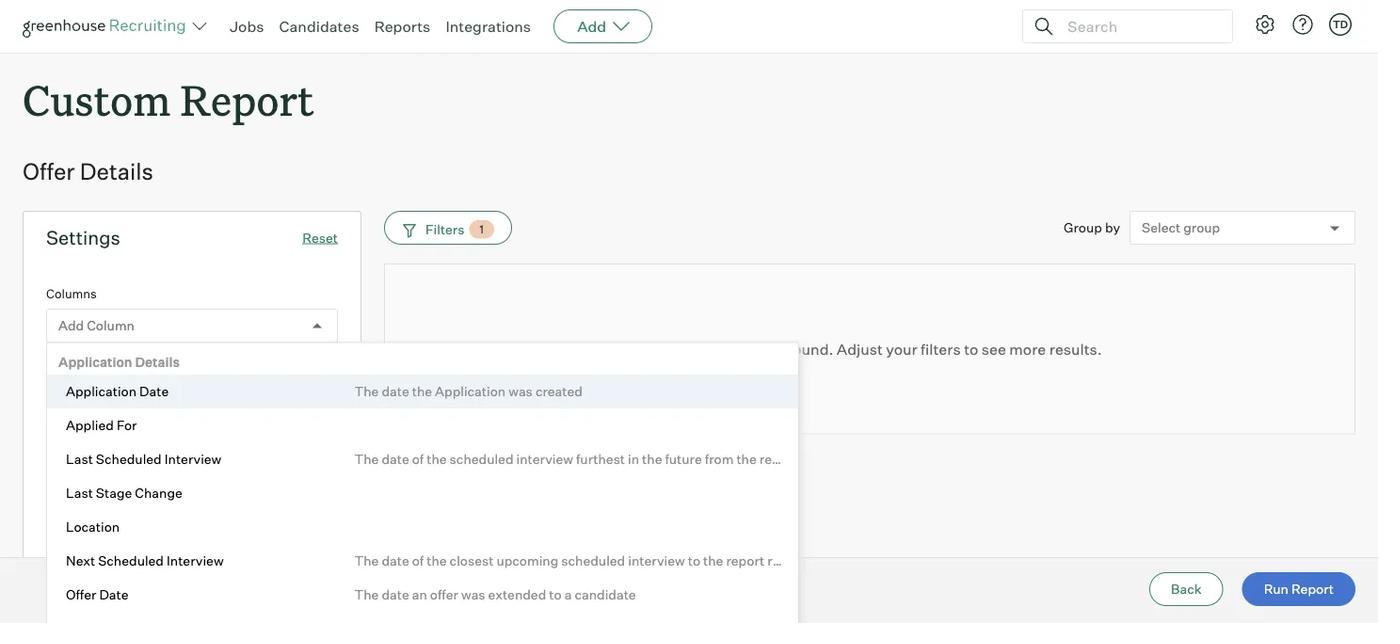 Task type: locate. For each thing, give the bounding box(es) containing it.
0 vertical spatial to
[[964, 340, 978, 358]]

1 vertical spatial details
[[135, 353, 180, 370]]

date
[[139, 383, 169, 399], [99, 586, 129, 602]]

report right the run
[[1291, 581, 1334, 597]]

last left stage
[[66, 484, 93, 501]]

last down applied
[[66, 450, 93, 467]]

id for requisition id
[[157, 575, 171, 591]]

custom
[[23, 72, 171, 127]]

next
[[66, 552, 95, 569]]

group by
[[1064, 220, 1120, 236]]

the for the date an offer was extended to a candidate
[[354, 586, 379, 602]]

1 vertical spatial scheduled
[[98, 552, 164, 569]]

run
[[1264, 581, 1289, 597]]

the for the date the application was created
[[354, 383, 379, 399]]

more
[[1009, 340, 1046, 358]]

was for created
[[508, 383, 533, 399]]

0 vertical spatial name
[[116, 375, 152, 392]]

application up first
[[58, 353, 132, 370]]

in
[[628, 450, 639, 467]]

name
[[116, 375, 152, 392], [115, 425, 151, 442], [111, 525, 147, 541]]

0 vertical spatial run
[[801, 450, 821, 467]]

details up settings
[[80, 157, 153, 186]]

column
[[87, 318, 135, 334]]

3 the from the top
[[354, 552, 379, 569]]

2 of from the top
[[412, 552, 424, 569]]

1 vertical spatial add
[[58, 318, 84, 334]]

details for offer details
[[80, 157, 153, 186]]

1 horizontal spatial run
[[801, 450, 821, 467]]

scheduled down the date the application was created at the left bottom of the page
[[450, 450, 513, 467]]

0 vertical spatial id
[[158, 475, 172, 492]]

0 vertical spatial last
[[85, 425, 112, 442]]

interview for last scheduled interview
[[164, 450, 222, 467]]

was right offer
[[461, 586, 485, 602]]

2 vertical spatial last
[[66, 484, 93, 501]]

add
[[577, 17, 606, 36], [58, 318, 84, 334]]

was
[[508, 383, 533, 399], [461, 586, 485, 602]]

1 of from the top
[[412, 450, 424, 467]]

0 vertical spatial of
[[412, 450, 424, 467]]

jobs
[[230, 17, 264, 36]]

1 vertical spatial id
[[157, 575, 171, 591]]

next scheduled interview
[[66, 552, 224, 569]]

id down next scheduled interview
[[157, 575, 171, 591]]

0 horizontal spatial date
[[99, 586, 129, 602]]

1 vertical spatial interview
[[167, 552, 224, 569]]

closest
[[450, 552, 494, 569]]

requisition id
[[85, 575, 171, 591]]

0 vertical spatial scheduled
[[96, 450, 162, 467]]

details up first name
[[135, 353, 180, 370]]

offer up settings
[[23, 157, 75, 186]]

1 vertical spatial report
[[1291, 581, 1334, 597]]

report
[[180, 72, 314, 127], [1291, 581, 1334, 597]]

reports link
[[374, 17, 431, 36]]

greenhouse recruiting image
[[23, 15, 192, 38]]

1 horizontal spatial interview
[[628, 552, 685, 569]]

the for the date of the scheduled interview furthest in the future from the report run date
[[354, 450, 379, 467]]

the date of the scheduled interview furthest in the future from the report run date
[[354, 450, 852, 467]]

select group
[[1142, 220, 1220, 236]]

add for add column
[[58, 318, 84, 334]]

last for last name
[[85, 425, 112, 442]]

name for last name
[[115, 425, 151, 442]]

details
[[80, 157, 153, 186], [135, 353, 180, 370]]

td button
[[1325, 9, 1355, 40]]

1 vertical spatial last
[[66, 450, 93, 467]]

requisition
[[85, 575, 155, 591]]

the date an offer was extended to a candidate
[[354, 586, 636, 602]]

of down the date the application was created at the left bottom of the page
[[412, 450, 424, 467]]

found.
[[788, 340, 833, 358]]

1 vertical spatial name
[[115, 425, 151, 442]]

back button
[[1149, 572, 1223, 606]]

scheduled up requisition id
[[98, 552, 164, 569]]

last for last stage change
[[66, 484, 93, 501]]

was left created
[[508, 383, 533, 399]]

last
[[85, 425, 112, 442], [66, 450, 93, 467], [66, 484, 93, 501]]

2 horizontal spatial to
[[964, 340, 978, 358]]

the
[[412, 383, 432, 399], [427, 450, 447, 467], [642, 450, 662, 467], [736, 450, 757, 467], [427, 552, 447, 569], [703, 552, 723, 569]]

0 horizontal spatial run
[[767, 552, 788, 569]]

job name
[[85, 525, 147, 541]]

scheduled
[[96, 450, 162, 467], [98, 552, 164, 569]]

details for application details
[[135, 353, 180, 370]]

1 the from the top
[[354, 383, 379, 399]]

0 vertical spatial add
[[577, 17, 606, 36]]

report for custom report
[[180, 72, 314, 127]]

last for last scheduled interview
[[66, 450, 93, 467]]

offer down next
[[66, 586, 96, 602]]

interview for next scheduled interview
[[167, 552, 224, 569]]

0 vertical spatial report
[[759, 450, 798, 467]]

0 horizontal spatial report
[[180, 72, 314, 127]]

0 vertical spatial report
[[180, 72, 314, 127]]

scheduled
[[450, 450, 513, 467], [561, 552, 625, 569]]

add inside popup button
[[577, 17, 606, 36]]

configure image
[[1254, 13, 1276, 36]]

the for the date of the closest upcoming scheduled interview to the report run date
[[354, 552, 379, 569]]

0 vertical spatial interview
[[164, 450, 222, 467]]

2 vertical spatial to
[[549, 586, 562, 602]]

date
[[382, 383, 409, 399], [382, 450, 409, 467], [824, 450, 852, 467], [382, 552, 409, 569], [791, 552, 819, 569], [382, 586, 409, 602]]

1 vertical spatial was
[[461, 586, 485, 602]]

job
[[85, 525, 108, 541]]

application up applied for
[[66, 383, 137, 399]]

1 horizontal spatial add
[[577, 17, 606, 36]]

1 vertical spatial report
[[726, 552, 765, 569]]

candidate
[[575, 586, 636, 602]]

0 horizontal spatial add
[[58, 318, 84, 334]]

for
[[117, 416, 137, 433]]

interview up requisition id
[[167, 552, 224, 569]]

add for add
[[577, 17, 606, 36]]

to
[[964, 340, 978, 358], [688, 552, 700, 569], [549, 586, 562, 602]]

the
[[354, 383, 379, 399], [354, 450, 379, 467], [354, 552, 379, 569], [354, 586, 379, 602]]

0 vertical spatial offer
[[23, 157, 75, 186]]

last left for
[[85, 425, 112, 442]]

1 vertical spatial date
[[99, 586, 129, 602]]

2 the from the top
[[354, 450, 379, 467]]

1 vertical spatial offer
[[66, 586, 96, 602]]

run
[[801, 450, 821, 467], [767, 552, 788, 569]]

offer details
[[23, 157, 153, 186]]

custom report
[[23, 72, 314, 127]]

1 vertical spatial interview
[[628, 552, 685, 569]]

interview left the furthest
[[516, 450, 573, 467]]

interview
[[164, 450, 222, 467], [167, 552, 224, 569]]

report for run report
[[1291, 581, 1334, 597]]

0 horizontal spatial was
[[461, 586, 485, 602]]

1 horizontal spatial to
[[688, 552, 700, 569]]

reset
[[302, 229, 338, 246]]

0 vertical spatial date
[[139, 383, 169, 399]]

date for the date of the scheduled interview furthest in the future from the report run date
[[382, 450, 409, 467]]

1 horizontal spatial report
[[1291, 581, 1334, 597]]

adjust
[[837, 340, 883, 358]]

date down next scheduled interview
[[99, 586, 129, 602]]

interview up candidate
[[628, 552, 685, 569]]

offer date
[[66, 586, 129, 602]]

date down 'application details'
[[139, 383, 169, 399]]

offer for offer details
[[23, 157, 75, 186]]

1 horizontal spatial was
[[508, 383, 533, 399]]

0 vertical spatial interview
[[516, 450, 573, 467]]

1 vertical spatial of
[[412, 552, 424, 569]]

report
[[759, 450, 798, 467], [726, 552, 765, 569]]

id
[[158, 475, 172, 492], [157, 575, 171, 591]]

1 horizontal spatial date
[[139, 383, 169, 399]]

4 the from the top
[[354, 586, 379, 602]]

created
[[535, 383, 583, 399]]

application
[[58, 353, 132, 370], [66, 383, 137, 399], [435, 383, 506, 399], [85, 475, 155, 492]]

1 vertical spatial scheduled
[[561, 552, 625, 569]]

0 vertical spatial was
[[508, 383, 533, 399]]

applied for
[[66, 416, 137, 433]]

of up an
[[412, 552, 424, 569]]

matching
[[661, 340, 728, 358]]

your
[[886, 340, 917, 358]]

filter image
[[400, 222, 416, 238]]

id down the last scheduled interview
[[158, 475, 172, 492]]

name down 'application details'
[[116, 375, 152, 392]]

scheduled up application id
[[96, 450, 162, 467]]

1 vertical spatial to
[[688, 552, 700, 569]]

report inside button
[[1291, 581, 1334, 597]]

name up the last scheduled interview
[[115, 425, 151, 442]]

td
[[1333, 18, 1348, 31]]

report down the jobs
[[180, 72, 314, 127]]

filters
[[425, 221, 465, 238]]

0 vertical spatial details
[[80, 157, 153, 186]]

interview up change
[[164, 450, 222, 467]]

of
[[412, 450, 424, 467], [412, 552, 424, 569]]

1 horizontal spatial scheduled
[[561, 552, 625, 569]]

scheduled up candidate
[[561, 552, 625, 569]]

application down the last scheduled interview
[[85, 475, 155, 492]]

candidates
[[279, 17, 359, 36]]

no matching records found. adjust your filters to see more results. row group
[[384, 264, 1355, 435]]

applied
[[66, 416, 114, 433]]

date for offer date
[[99, 586, 129, 602]]

2 vertical spatial name
[[111, 525, 147, 541]]

of for closest
[[412, 552, 424, 569]]

offer
[[23, 157, 75, 186], [66, 586, 96, 602]]

0 horizontal spatial scheduled
[[450, 450, 513, 467]]

name up next scheduled interview
[[111, 525, 147, 541]]



Task type: describe. For each thing, give the bounding box(es) containing it.
reports
[[374, 17, 431, 36]]

application for application id
[[85, 475, 155, 492]]

was for extended
[[461, 586, 485, 602]]

date for the date of the closest upcoming scheduled interview to the report run date
[[382, 552, 409, 569]]

last stage change
[[66, 484, 182, 501]]

integrations link
[[446, 17, 531, 36]]

name for first name
[[116, 375, 152, 392]]

Search text field
[[1063, 13, 1215, 40]]

1 vertical spatial run
[[767, 552, 788, 569]]

first
[[85, 375, 113, 392]]

the date of the closest upcoming scheduled interview to the report run date
[[354, 552, 819, 569]]

group
[[1183, 220, 1220, 236]]

no matching records found. adjust your filters to see more results.
[[637, 340, 1102, 358]]

run report
[[1264, 581, 1334, 597]]

offer for offer date
[[66, 586, 96, 602]]

upcoming
[[496, 552, 558, 569]]

columns
[[46, 286, 97, 301]]

td button
[[1329, 13, 1352, 36]]

future
[[665, 450, 702, 467]]

records
[[731, 340, 785, 358]]

filters
[[921, 340, 961, 358]]

of for scheduled
[[412, 450, 424, 467]]

jobs link
[[230, 17, 264, 36]]

an
[[412, 586, 427, 602]]

group
[[1064, 220, 1102, 236]]

to inside row group
[[964, 340, 978, 358]]

candidates link
[[279, 17, 359, 36]]

stage
[[96, 484, 132, 501]]

add button
[[554, 9, 652, 43]]

furthest
[[576, 450, 625, 467]]

date for application date
[[139, 383, 169, 399]]

first name
[[85, 375, 152, 392]]

settings
[[46, 226, 120, 250]]

scheduled for last
[[96, 450, 162, 467]]

scheduled for next
[[98, 552, 164, 569]]

by
[[1105, 220, 1120, 236]]

application details
[[58, 353, 180, 370]]

application left created
[[435, 383, 506, 399]]

0 horizontal spatial interview
[[516, 450, 573, 467]]

name for job name
[[111, 525, 147, 541]]

from
[[705, 450, 734, 467]]

application id
[[85, 475, 172, 492]]

id for application id
[[158, 475, 172, 492]]

reset link
[[302, 229, 338, 246]]

application for application details
[[58, 353, 132, 370]]

run report button
[[1242, 572, 1355, 606]]

see
[[982, 340, 1006, 358]]

application for application date
[[66, 383, 137, 399]]

results.
[[1049, 340, 1102, 358]]

back
[[1171, 581, 1202, 597]]

location
[[66, 518, 120, 535]]

integrations
[[446, 17, 531, 36]]

last scheduled interview
[[66, 450, 222, 467]]

extended
[[488, 586, 546, 602]]

the date the application was created
[[354, 383, 583, 399]]

add column
[[58, 318, 135, 334]]

a
[[564, 586, 572, 602]]

date for the date the application was created
[[382, 383, 409, 399]]

change
[[135, 484, 182, 501]]

no
[[637, 340, 658, 358]]

select
[[1142, 220, 1180, 236]]

last name
[[85, 425, 151, 442]]

date for the date an offer was extended to a candidate
[[382, 586, 409, 602]]

offer
[[430, 586, 458, 602]]

application date
[[66, 383, 169, 399]]

0 horizontal spatial to
[[549, 586, 562, 602]]

0 vertical spatial scheduled
[[450, 450, 513, 467]]

1
[[480, 222, 484, 236]]



Task type: vqa. For each thing, say whether or not it's contained in the screenshot.


